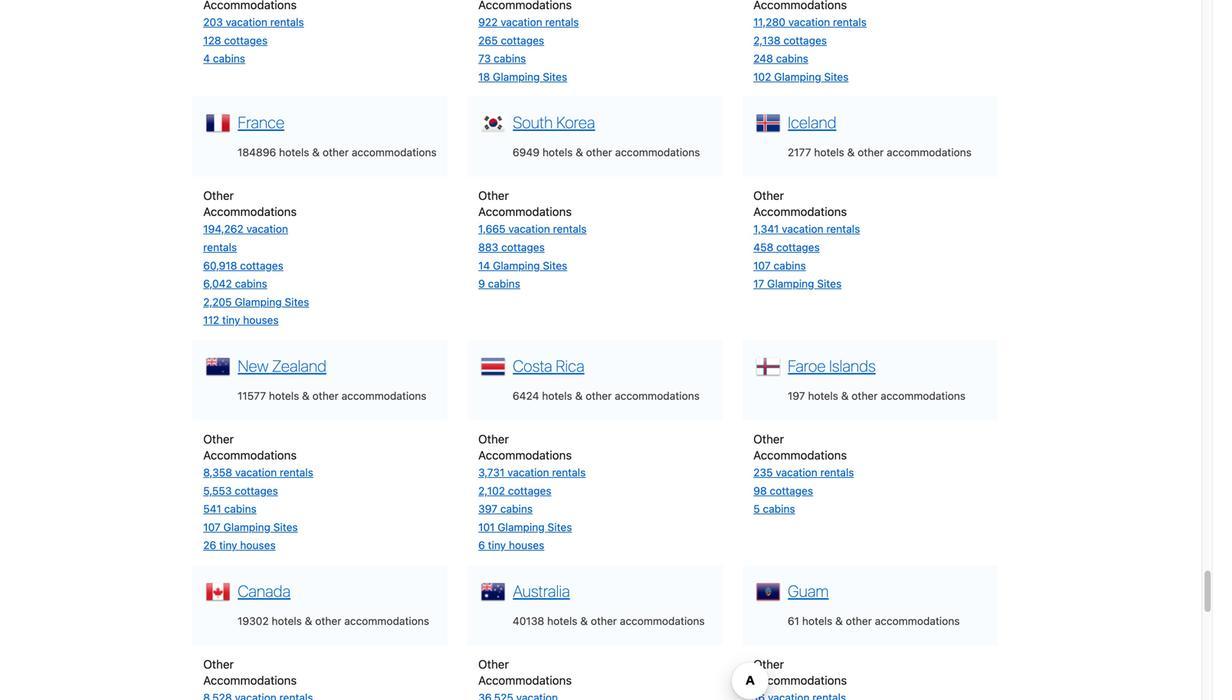Task type: vqa. For each thing, say whether or not it's contained in the screenshot.


Task type: locate. For each thing, give the bounding box(es) containing it.
60,918 cottages link
[[203, 259, 284, 272]]

hotels down "new zealand"
[[269, 390, 299, 402]]

other inside other accommodations 1,665 vacation rentals 883 cottages 14 glamping sites 9 cabins
[[478, 189, 509, 203]]

glamping down "73 cabins" link
[[493, 70, 540, 83]]

costa
[[513, 356, 552, 376]]

11,280 vacation rentals 2,138 cottages 248 cabins 102 glamping sites
[[754, 16, 867, 83]]

128 cottages link
[[203, 34, 268, 47]]

cottages down 194,262 vacation rentals link at the left top of the page
[[240, 259, 284, 272]]

& for costa rica
[[575, 390, 583, 402]]

1 horizontal spatial 107
[[754, 259, 771, 272]]

glamping inside 11,280 vacation rentals 2,138 cottages 248 cabins 102 glamping sites
[[774, 70, 821, 83]]

other accommodations 235 vacation rentals 98 cottages 5 cabins
[[754, 432, 854, 516]]

9 cabins link
[[478, 278, 520, 290]]

sites inside other accommodations 1,665 vacation rentals 883 cottages 14 glamping sites 9 cabins
[[543, 259, 567, 272]]

guam
[[788, 582, 829, 601]]

sites down 1,665 vacation rentals link
[[543, 259, 567, 272]]

vacation up 60,918 cottages link
[[246, 223, 288, 235]]

glamping up 26 tiny houses link
[[223, 521, 271, 534]]

houses down 107 glamping sites link at the left bottom of page
[[240, 539, 276, 552]]

accommodations inside other accommodations 194,262 vacation rentals 60,918 cottages 6,042 cabins 2,205 glamping sites 112 tiny houses
[[203, 205, 297, 219]]

1 vertical spatial 107
[[203, 521, 221, 534]]

vacation for iceland
[[782, 223, 824, 235]]

accommodations for faroe islands
[[881, 390, 966, 402]]

cottages down 203 vacation rentals link
[[224, 34, 268, 47]]

sites inside other accommodations 194,262 vacation rentals 60,918 cottages 6,042 cabins 2,205 glamping sites 112 tiny houses
[[285, 296, 309, 308]]

houses inside other accommodations 194,262 vacation rentals 60,918 cottages 6,042 cabins 2,205 glamping sites 112 tiny houses
[[243, 314, 279, 327]]

541 cabins link
[[203, 503, 257, 516]]

other inside other accommodations 194,262 vacation rentals 60,918 cottages 6,042 cabins 2,205 glamping sites 112 tiny houses
[[203, 189, 234, 203]]

other inside other accommodations 8,358 vacation rentals 5,553 cottages 541 cabins 107 glamping sites 26 tiny houses
[[203, 432, 234, 446]]

& down rica at the bottom of the page
[[575, 390, 583, 402]]

vacation for france
[[246, 223, 288, 235]]

other accommodations 1,665 vacation rentals 883 cottages 14 glamping sites 9 cabins
[[478, 189, 587, 290]]

vacation inside other accommodations 8,358 vacation rentals 5,553 cottages 541 cabins 107 glamping sites 26 tiny houses
[[235, 466, 277, 479]]

other for new zealand
[[313, 390, 339, 402]]

cabins inside other accommodations 8,358 vacation rentals 5,553 cottages 541 cabins 107 glamping sites 26 tiny houses
[[224, 503, 257, 516]]

hotels for iceland
[[814, 146, 844, 159]]

other for france
[[323, 146, 349, 159]]

other for south korea
[[478, 189, 509, 203]]

883
[[478, 241, 498, 254]]

sites up 26 tiny houses link
[[273, 521, 298, 534]]

0 horizontal spatial 107
[[203, 521, 221, 534]]

glamping down 107 cabins link
[[767, 278, 814, 290]]

102
[[754, 70, 771, 83]]

accommodations inside other accommodations 8,358 vacation rentals 5,553 cottages 541 cabins 107 glamping sites 26 tiny houses
[[203, 448, 297, 462]]

other for south korea
[[586, 146, 612, 159]]

cabins down 458 cottages link
[[774, 259, 806, 272]]

houses inside other accommodations 3,731 vacation rentals 2,102 cottages 397 cabins 101 glamping sites 6 tiny houses
[[509, 539, 544, 552]]

accommodations inside other accommodations 235 vacation rentals 98 cottages 5 cabins
[[754, 448, 847, 462]]

houses down 2,205 glamping sites link
[[243, 314, 279, 327]]

9
[[478, 278, 485, 290]]

11,280 vacation rentals link
[[754, 16, 867, 28]]

accommodations for costa rica
[[478, 448, 572, 462]]

& down zealand
[[302, 390, 310, 402]]

107 cabins link
[[754, 259, 806, 272]]

& for faroe islands
[[841, 390, 849, 402]]

houses inside other accommodations 8,358 vacation rentals 5,553 cottages 541 cabins 107 glamping sites 26 tiny houses
[[240, 539, 276, 552]]

2 other accommodations from the left
[[478, 658, 572, 688]]

6424 hotels & other accommodations
[[513, 390, 700, 402]]

107 glamping sites link
[[203, 521, 298, 534]]

hotels for france
[[279, 146, 309, 159]]

accommodations inside other accommodations 1,341 vacation rentals 458 cottages 107 cabins 17 glamping sites
[[754, 205, 847, 219]]

17 glamping sites link
[[754, 278, 842, 290]]

40138 hotels & other accommodations
[[513, 615, 705, 628]]

vacation for faroe islands
[[776, 466, 818, 479]]

& down islands
[[841, 390, 849, 402]]

cabins down 5,553 cottages "link"
[[224, 503, 257, 516]]

203 vacation rentals 128 cottages 4 cabins
[[203, 16, 304, 65]]

rentals up 17 glamping sites link
[[827, 223, 860, 235]]

& right 19302 at the left of page
[[305, 615, 312, 628]]

vacation for new zealand
[[235, 466, 277, 479]]

houses for costa rica
[[509, 539, 544, 552]]

hotels for australia
[[547, 615, 578, 628]]

cabins up 2,205 glamping sites link
[[235, 278, 267, 290]]

houses
[[243, 314, 279, 327], [240, 539, 276, 552], [509, 539, 544, 552]]

rentals inside other accommodations 1,341 vacation rentals 458 cottages 107 cabins 17 glamping sites
[[827, 223, 860, 235]]

tiny inside other accommodations 194,262 vacation rentals 60,918 cottages 6,042 cabins 2,205 glamping sites 112 tiny houses
[[222, 314, 240, 327]]

rentals for new zealand
[[280, 466, 313, 479]]

hotels right 2177 on the right top of the page
[[814, 146, 844, 159]]

& right "184896"
[[312, 146, 320, 159]]

19302 hotels & other accommodations
[[238, 615, 429, 628]]

hotels for guam
[[802, 615, 833, 628]]

costa rica link
[[509, 354, 585, 376]]

sites up the iceland
[[824, 70, 849, 83]]

& for south korea
[[576, 146, 583, 159]]

&
[[312, 146, 320, 159], [576, 146, 583, 159], [847, 146, 855, 159], [302, 390, 310, 402], [575, 390, 583, 402], [841, 390, 849, 402], [305, 615, 312, 628], [580, 615, 588, 628], [836, 615, 843, 628]]

vacation inside 11,280 vacation rentals 2,138 cottages 248 cabins 102 glamping sites
[[789, 16, 830, 28]]

rentals up 107 glamping sites link at the left bottom of page
[[280, 466, 313, 479]]

vacation up 883 cottages link
[[509, 223, 550, 235]]

glamping down 248 cabins link
[[774, 70, 821, 83]]

vacation inside other accommodations 3,731 vacation rentals 2,102 cottages 397 cabins 101 glamping sites 6 tiny houses
[[508, 466, 549, 479]]

cottages down 922 vacation rentals link
[[501, 34, 544, 47]]

rentals inside other accommodations 194,262 vacation rentals 60,918 cottages 6,042 cabins 2,205 glamping sites 112 tiny houses
[[203, 241, 237, 254]]

cabins inside other accommodations 194,262 vacation rentals 60,918 cottages 6,042 cabins 2,205 glamping sites 112 tiny houses
[[235, 278, 267, 290]]

new zealand link
[[234, 354, 327, 376]]

458 cottages link
[[754, 241, 820, 254]]

accommodations
[[352, 146, 437, 159], [615, 146, 700, 159], [887, 146, 972, 159], [342, 390, 427, 402], [615, 390, 700, 402], [881, 390, 966, 402], [344, 615, 429, 628], [620, 615, 705, 628], [875, 615, 960, 628]]

hotels for costa rica
[[542, 390, 572, 402]]

0 vertical spatial 107
[[754, 259, 771, 272]]

cottages inside other accommodations 3,731 vacation rentals 2,102 cottages 397 cabins 101 glamping sites 6 tiny houses
[[508, 485, 552, 497]]

1,665
[[478, 223, 506, 235]]

cottages inside other accommodations 194,262 vacation rentals 60,918 cottages 6,042 cabins 2,205 glamping sites 112 tiny houses
[[240, 259, 284, 272]]

8,358
[[203, 466, 232, 479]]

accommodations for australia
[[620, 615, 705, 628]]

accommodations for new zealand
[[342, 390, 427, 402]]

cabins down 2,102 cottages link
[[500, 503, 533, 516]]

other accommodations 3,731 vacation rentals 2,102 cottages 397 cabins 101 glamping sites 6 tiny houses
[[478, 432, 586, 552]]

& down korea
[[576, 146, 583, 159]]

accommodations up 8,358 vacation rentals link
[[203, 448, 297, 462]]

other inside other accommodations 235 vacation rentals 98 cottages 5 cabins
[[754, 432, 784, 446]]

2 horizontal spatial other accommodations
[[754, 658, 847, 688]]

glamping inside other accommodations 1,665 vacation rentals 883 cottages 14 glamping sites 9 cabins
[[493, 259, 540, 272]]

glamping
[[493, 70, 540, 83], [774, 70, 821, 83], [493, 259, 540, 272], [767, 278, 814, 290], [235, 296, 282, 308], [223, 521, 271, 534], [498, 521, 545, 534]]

& right 40138
[[580, 615, 588, 628]]

rentals inside 203 vacation rentals 128 cottages 4 cabins
[[270, 16, 304, 28]]

other inside other accommodations 3,731 vacation rentals 2,102 cottages 397 cabins 101 glamping sites 6 tiny houses
[[478, 432, 509, 446]]

rentals right 203
[[270, 16, 304, 28]]

glamping inside other accommodations 8,358 vacation rentals 5,553 cottages 541 cabins 107 glamping sites 26 tiny houses
[[223, 521, 271, 534]]

6949 hotels & other accommodations
[[513, 146, 700, 159]]

1,341
[[754, 223, 779, 235]]

6,042 cabins link
[[203, 278, 267, 290]]

france link
[[234, 111, 284, 132]]

cabins down 2,138 cottages "link"
[[776, 52, 809, 65]]

rentals up "60,918"
[[203, 241, 237, 254]]

other for costa rica
[[586, 390, 612, 402]]

glamping down 883 cottages link
[[493, 259, 540, 272]]

sites up zealand
[[285, 296, 309, 308]]

rentals inside other accommodations 3,731 vacation rentals 2,102 cottages 397 cabins 101 glamping sites 6 tiny houses
[[552, 466, 586, 479]]

other accommodations down 61
[[754, 658, 847, 688]]

other
[[323, 146, 349, 159], [586, 146, 612, 159], [858, 146, 884, 159], [313, 390, 339, 402], [586, 390, 612, 402], [852, 390, 878, 402], [315, 615, 341, 628], [591, 615, 617, 628], [846, 615, 872, 628]]

vacation up 2,138 cottages "link"
[[789, 16, 830, 28]]

sites down 2,102 cottages link
[[548, 521, 572, 534]]

sites inside other accommodations 8,358 vacation rentals 5,553 cottages 541 cabins 107 glamping sites 26 tiny houses
[[273, 521, 298, 534]]

rentals for costa rica
[[552, 466, 586, 479]]

tiny right 26
[[219, 539, 237, 552]]

accommodations up 1,665 vacation rentals link
[[478, 205, 572, 219]]

cottages inside other accommodations 1,665 vacation rentals 883 cottages 14 glamping sites 9 cabins
[[501, 241, 545, 254]]

hotels right "184896"
[[279, 146, 309, 159]]

glamping up 6 tiny houses link
[[498, 521, 545, 534]]

5 cabins link
[[754, 503, 795, 516]]

& right 61
[[836, 615, 843, 628]]

cottages down 8,358 vacation rentals link
[[235, 485, 278, 497]]

sites inside other accommodations 1,341 vacation rentals 458 cottages 107 cabins 17 glamping sites
[[817, 278, 842, 290]]

accommodations for south korea
[[615, 146, 700, 159]]

hotels right 19302 at the left of page
[[272, 615, 302, 628]]

sites up south korea link
[[543, 70, 567, 83]]

rentals up 14 glamping sites 'link'
[[553, 223, 587, 235]]

0 horizontal spatial other accommodations
[[203, 658, 297, 688]]

4
[[203, 52, 210, 65]]

cabins right 9
[[488, 278, 520, 290]]

vacation inside other accommodations 194,262 vacation rentals 60,918 cottages 6,042 cabins 2,205 glamping sites 112 tiny houses
[[246, 223, 288, 235]]

vacation up 5,553 cottages "link"
[[235, 466, 277, 479]]

other accommodations down 40138
[[478, 658, 572, 688]]

vacation up 265 cottages link
[[501, 16, 542, 28]]

5,553 cottages link
[[203, 485, 278, 497]]

tiny right 112
[[222, 314, 240, 327]]

tiny inside other accommodations 8,358 vacation rentals 5,553 cottages 541 cabins 107 glamping sites 26 tiny houses
[[219, 539, 237, 552]]

6424
[[513, 390, 539, 402]]

11,280
[[754, 16, 786, 28]]

other inside other accommodations 1,341 vacation rentals 458 cottages 107 cabins 17 glamping sites
[[754, 189, 784, 203]]

glamping inside other accommodations 3,731 vacation rentals 2,102 cottages 397 cabins 101 glamping sites 6 tiny houses
[[498, 521, 545, 534]]

other for faroe islands
[[852, 390, 878, 402]]

other accommodations for canada
[[203, 658, 297, 688]]

glamping inside other accommodations 194,262 vacation rentals 60,918 cottages 6,042 cabins 2,205 glamping sites 112 tiny houses
[[235, 296, 282, 308]]

accommodations up 3,731 vacation rentals link
[[478, 448, 572, 462]]

cabins down 98 cottages link
[[763, 503, 795, 516]]

rentals up 102 glamping sites link
[[833, 16, 867, 28]]

cottages down 1,341 vacation rentals link
[[777, 241, 820, 254]]

cottages inside other accommodations 1,341 vacation rentals 458 cottages 107 cabins 17 glamping sites
[[777, 241, 820, 254]]

other accommodations for guam
[[754, 658, 847, 688]]

107 inside other accommodations 1,341 vacation rentals 458 cottages 107 cabins 17 glamping sites
[[754, 259, 771, 272]]

vacation inside 922 vacation rentals 265 cottages 73 cabins 18 glamping sites
[[501, 16, 542, 28]]

houses down the 101 glamping sites link
[[509, 539, 544, 552]]

107 down 541
[[203, 521, 221, 534]]

11577 hotels & other accommodations
[[238, 390, 427, 402]]

cottages inside 203 vacation rentals 128 cottages 4 cabins
[[224, 34, 268, 47]]

cottages inside other accommodations 235 vacation rentals 98 cottages 5 cabins
[[770, 485, 813, 497]]

rentals up 18 glamping sites link
[[545, 16, 579, 28]]

883 cottages link
[[478, 241, 545, 254]]

hotels down costa rica at the bottom of page
[[542, 390, 572, 402]]

other for costa rica
[[478, 432, 509, 446]]

accommodations
[[203, 205, 297, 219], [478, 205, 572, 219], [754, 205, 847, 219], [203, 448, 297, 462], [478, 448, 572, 462], [754, 448, 847, 462], [203, 674, 297, 688], [478, 674, 572, 688], [754, 674, 847, 688]]

accommodations up 235 vacation rentals link
[[754, 448, 847, 462]]

korea
[[556, 113, 595, 132]]

cottages inside other accommodations 8,358 vacation rentals 5,553 cottages 541 cabins 107 glamping sites 26 tiny houses
[[235, 485, 278, 497]]

rentals inside other accommodations 1,665 vacation rentals 883 cottages 14 glamping sites 9 cabins
[[553, 223, 587, 235]]

cabins
[[213, 52, 245, 65], [494, 52, 526, 65], [776, 52, 809, 65], [774, 259, 806, 272], [235, 278, 267, 290], [488, 278, 520, 290], [224, 503, 257, 516], [500, 503, 533, 516], [763, 503, 795, 516]]

61 hotels & other accommodations
[[788, 615, 960, 628]]

vacation up 98 cottages link
[[776, 466, 818, 479]]

& right 2177 on the right top of the page
[[847, 146, 855, 159]]

rentals up the 101 glamping sites link
[[552, 466, 586, 479]]

rentals
[[270, 16, 304, 28], [545, 16, 579, 28], [833, 16, 867, 28], [553, 223, 587, 235], [827, 223, 860, 235], [203, 241, 237, 254], [280, 466, 313, 479], [552, 466, 586, 479], [821, 466, 854, 479]]

hotels down 'south korea'
[[543, 146, 573, 159]]

cottages down 3,731 vacation rentals link
[[508, 485, 552, 497]]

1 horizontal spatial other accommodations
[[478, 658, 572, 688]]

accommodations inside other accommodations 1,665 vacation rentals 883 cottages 14 glamping sites 9 cabins
[[478, 205, 572, 219]]

glamping up 112 tiny houses link
[[235, 296, 282, 308]]

vacation
[[226, 16, 267, 28], [501, 16, 542, 28], [789, 16, 830, 28], [246, 223, 288, 235], [509, 223, 550, 235], [782, 223, 824, 235], [235, 466, 277, 479], [508, 466, 549, 479], [776, 466, 818, 479]]

hotels right 197
[[808, 390, 838, 402]]

rentals inside other accommodations 235 vacation rentals 98 cottages 5 cabins
[[821, 466, 854, 479]]

other
[[203, 189, 234, 203], [478, 189, 509, 203], [754, 189, 784, 203], [203, 432, 234, 446], [478, 432, 509, 446], [754, 432, 784, 446], [203, 658, 234, 671], [478, 658, 509, 671], [754, 658, 784, 671]]

hotels right 40138
[[547, 615, 578, 628]]

other accommodations down 19302 at the left of page
[[203, 658, 297, 688]]

vacation inside other accommodations 1,341 vacation rentals 458 cottages 107 cabins 17 glamping sites
[[782, 223, 824, 235]]

vacation up 458 cottages link
[[782, 223, 824, 235]]

tiny for costa rica
[[488, 539, 506, 552]]

vacation up 2,102 cottages link
[[508, 466, 549, 479]]

south korea
[[513, 113, 595, 132]]

rentals inside other accommodations 8,358 vacation rentals 5,553 cottages 541 cabins 107 glamping sites 26 tiny houses
[[280, 466, 313, 479]]

61
[[788, 615, 799, 628]]

hotels right 61
[[802, 615, 833, 628]]

248 cabins link
[[754, 52, 809, 65]]

vacation up the 128 cottages link
[[226, 16, 267, 28]]

26 tiny houses link
[[203, 539, 276, 552]]

107 down 458 at the top of page
[[754, 259, 771, 272]]

1 other accommodations from the left
[[203, 658, 297, 688]]

235 vacation rentals link
[[754, 466, 854, 479]]

accommodations up 194,262 vacation rentals link at the left top of the page
[[203, 205, 297, 219]]

197 hotels & other accommodations
[[788, 390, 966, 402]]

guam link
[[784, 580, 829, 601]]

cabins down 265 cottages link
[[494, 52, 526, 65]]

tiny
[[222, 314, 240, 327], [219, 539, 237, 552], [488, 539, 506, 552]]

sites down 458 cottages link
[[817, 278, 842, 290]]

accommodations up 1,341 vacation rentals link
[[754, 205, 847, 219]]

tiny inside other accommodations 3,731 vacation rentals 2,102 cottages 397 cabins 101 glamping sites 6 tiny houses
[[488, 539, 506, 552]]

cabins down the 128 cottages link
[[213, 52, 245, 65]]

cottages up 14 glamping sites 'link'
[[501, 241, 545, 254]]

73
[[478, 52, 491, 65]]

cottages down 235 vacation rentals link
[[770, 485, 813, 497]]

8,358 vacation rentals link
[[203, 466, 313, 479]]

cabins inside other accommodations 1,665 vacation rentals 883 cottages 14 glamping sites 9 cabins
[[488, 278, 520, 290]]

cottages down 11,280 vacation rentals 'link' at the right top of page
[[784, 34, 827, 47]]

tiny for france
[[222, 314, 240, 327]]

other accommodations 194,262 vacation rentals 60,918 cottages 6,042 cabins 2,205 glamping sites 112 tiny houses
[[203, 189, 309, 327]]

faroe
[[788, 356, 826, 376]]

south korea link
[[509, 111, 595, 132]]

australia link
[[509, 580, 570, 601]]

accommodations inside other accommodations 3,731 vacation rentals 2,102 cottages 397 cabins 101 glamping sites 6 tiny houses
[[478, 448, 572, 462]]

tiny right 6 on the left bottom of page
[[488, 539, 506, 552]]

south
[[513, 113, 553, 132]]

rentals right "235"
[[821, 466, 854, 479]]

vacation inside other accommodations 1,665 vacation rentals 883 cottages 14 glamping sites 9 cabins
[[509, 223, 550, 235]]

3 other accommodations from the left
[[754, 658, 847, 688]]

vacation inside other accommodations 235 vacation rentals 98 cottages 5 cabins
[[776, 466, 818, 479]]

accommodations for france
[[203, 205, 297, 219]]

cabins inside 203 vacation rentals 128 cottages 4 cabins
[[213, 52, 245, 65]]

14 glamping sites link
[[478, 259, 567, 272]]

accommodations for faroe islands
[[754, 448, 847, 462]]



Task type: describe. For each thing, give the bounding box(es) containing it.
accommodations for iceland
[[754, 205, 847, 219]]

98 cottages link
[[754, 485, 813, 497]]

cottages inside 922 vacation rentals 265 cottages 73 cabins 18 glamping sites
[[501, 34, 544, 47]]

cabins inside other accommodations 1,341 vacation rentals 458 cottages 107 cabins 17 glamping sites
[[774, 259, 806, 272]]

19302
[[238, 615, 269, 628]]

accommodations down 40138
[[478, 674, 572, 688]]

112
[[203, 314, 219, 327]]

cottages for south korea
[[501, 241, 545, 254]]

cottages for new zealand
[[235, 485, 278, 497]]

18
[[478, 70, 490, 83]]

107 inside other accommodations 8,358 vacation rentals 5,553 cottages 541 cabins 107 glamping sites 26 tiny houses
[[203, 521, 221, 534]]

accommodations for canada
[[344, 615, 429, 628]]

11577
[[238, 390, 266, 402]]

houses for france
[[243, 314, 279, 327]]

other for france
[[203, 189, 234, 203]]

zealand
[[272, 356, 327, 376]]

184896
[[238, 146, 276, 159]]

5
[[754, 503, 760, 516]]

other for new zealand
[[203, 432, 234, 446]]

& for australia
[[580, 615, 588, 628]]

canada
[[238, 582, 291, 601]]

2,205 glamping sites link
[[203, 296, 309, 308]]

faroe islands link
[[784, 354, 876, 376]]

203
[[203, 16, 223, 28]]

other accommodations for australia
[[478, 658, 572, 688]]

cabins inside 922 vacation rentals 265 cottages 73 cabins 18 glamping sites
[[494, 52, 526, 65]]

112 tiny houses link
[[203, 314, 279, 327]]

cabins inside other accommodations 235 vacation rentals 98 cottages 5 cabins
[[763, 503, 795, 516]]

194,262
[[203, 223, 244, 235]]

102 glamping sites link
[[754, 70, 849, 83]]

397 cabins link
[[478, 503, 533, 516]]

france
[[238, 113, 284, 132]]

vacation for costa rica
[[508, 466, 549, 479]]

cottages for iceland
[[777, 241, 820, 254]]

17
[[754, 278, 764, 290]]

accommodations down 19302 at the left of page
[[203, 674, 297, 688]]

other for guam
[[846, 615, 872, 628]]

14
[[478, 259, 490, 272]]

rentals for iceland
[[827, 223, 860, 235]]

101
[[478, 521, 495, 534]]

2,102 cottages link
[[478, 485, 552, 497]]

rentals for france
[[203, 241, 237, 254]]

cottages for costa rica
[[508, 485, 552, 497]]

1,665 vacation rentals link
[[478, 223, 587, 235]]

vacation inside 203 vacation rentals 128 cottages 4 cabins
[[226, 16, 267, 28]]

accommodations down 61
[[754, 674, 847, 688]]

cottages inside 11,280 vacation rentals 2,138 cottages 248 cabins 102 glamping sites
[[784, 34, 827, 47]]

541
[[203, 503, 221, 516]]

accommodations for costa rica
[[615, 390, 700, 402]]

sites inside 922 vacation rentals 265 cottages 73 cabins 18 glamping sites
[[543, 70, 567, 83]]

cottages for faroe islands
[[770, 485, 813, 497]]

other for faroe islands
[[754, 432, 784, 446]]

248
[[754, 52, 773, 65]]

other for australia
[[591, 615, 617, 628]]

3,731
[[478, 466, 505, 479]]

australia
[[513, 582, 570, 601]]

rentals inside 11,280 vacation rentals 2,138 cottages 248 cabins 102 glamping sites
[[833, 16, 867, 28]]

glamping inside other accommodations 1,341 vacation rentals 458 cottages 107 cabins 17 glamping sites
[[767, 278, 814, 290]]

3,731 vacation rentals link
[[478, 466, 586, 479]]

hotels for canada
[[272, 615, 302, 628]]

2,205
[[203, 296, 232, 308]]

18 glamping sites link
[[478, 70, 567, 83]]

accommodations for south korea
[[478, 205, 572, 219]]

101 glamping sites link
[[478, 521, 572, 534]]

glamping inside 922 vacation rentals 265 cottages 73 cabins 18 glamping sites
[[493, 70, 540, 83]]

265
[[478, 34, 498, 47]]

cottages for france
[[240, 259, 284, 272]]

canada link
[[234, 580, 291, 601]]

6949
[[513, 146, 540, 159]]

cabins inside other accommodations 3,731 vacation rentals 2,102 cottages 397 cabins 101 glamping sites 6 tiny houses
[[500, 503, 533, 516]]

islands
[[829, 356, 876, 376]]

rica
[[556, 356, 585, 376]]

hotels for faroe islands
[[808, 390, 838, 402]]

5,553
[[203, 485, 232, 497]]

235
[[754, 466, 773, 479]]

203 vacation rentals link
[[203, 16, 304, 28]]

costa rica
[[513, 356, 585, 376]]

accommodations for new zealand
[[203, 448, 297, 462]]

& for canada
[[305, 615, 312, 628]]

& for france
[[312, 146, 320, 159]]

265 cottages link
[[478, 34, 544, 47]]

2,138
[[754, 34, 781, 47]]

other accommodations 1,341 vacation rentals 458 cottages 107 cabins 17 glamping sites
[[754, 189, 860, 290]]

458
[[754, 241, 774, 254]]

922
[[478, 16, 498, 28]]

& for guam
[[836, 615, 843, 628]]

new
[[238, 356, 269, 376]]

tiny for new zealand
[[219, 539, 237, 552]]

& for iceland
[[847, 146, 855, 159]]

other accommodations 8,358 vacation rentals 5,553 cottages 541 cabins 107 glamping sites 26 tiny houses
[[203, 432, 313, 552]]

vacation for south korea
[[509, 223, 550, 235]]

hotels for south korea
[[543, 146, 573, 159]]

sites inside 11,280 vacation rentals 2,138 cottages 248 cabins 102 glamping sites
[[824, 70, 849, 83]]

2,102
[[478, 485, 505, 497]]

4 cabins link
[[203, 52, 245, 65]]

rentals for faroe islands
[[821, 466, 854, 479]]

other for iceland
[[754, 189, 784, 203]]

accommodations for iceland
[[887, 146, 972, 159]]

922 vacation rentals 265 cottages 73 cabins 18 glamping sites
[[478, 16, 579, 83]]

houses for new zealand
[[240, 539, 276, 552]]

2177 hotels & other accommodations
[[788, 146, 972, 159]]

sites inside other accommodations 3,731 vacation rentals 2,102 cottages 397 cabins 101 glamping sites 6 tiny houses
[[548, 521, 572, 534]]

128
[[203, 34, 221, 47]]

other for canada
[[315, 615, 341, 628]]

rentals inside 922 vacation rentals 265 cottages 73 cabins 18 glamping sites
[[545, 16, 579, 28]]

2177
[[788, 146, 811, 159]]

hotels for new zealand
[[269, 390, 299, 402]]

40138
[[513, 615, 544, 628]]

rentals for south korea
[[553, 223, 587, 235]]

faroe islands
[[788, 356, 876, 376]]

iceland
[[788, 113, 837, 132]]

accommodations for guam
[[875, 615, 960, 628]]

2,138 cottages link
[[754, 34, 827, 47]]

cabins inside 11,280 vacation rentals 2,138 cottages 248 cabins 102 glamping sites
[[776, 52, 809, 65]]

98
[[754, 485, 767, 497]]

194,262 vacation rentals link
[[203, 223, 288, 254]]

accommodations for france
[[352, 146, 437, 159]]

other for iceland
[[858, 146, 884, 159]]

922 vacation rentals link
[[478, 16, 579, 28]]

& for new zealand
[[302, 390, 310, 402]]

6,042
[[203, 278, 232, 290]]

397
[[478, 503, 498, 516]]

1,341 vacation rentals link
[[754, 223, 860, 235]]

6
[[478, 539, 485, 552]]

184896 hotels & other accommodations
[[238, 146, 437, 159]]



